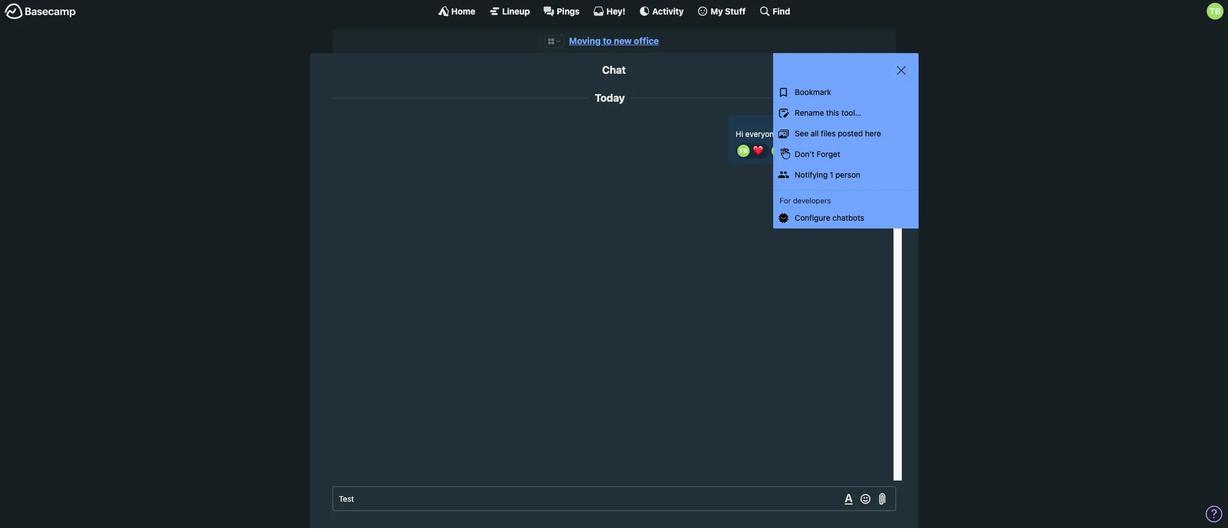 Task type: locate. For each thing, give the bounding box(es) containing it.
0 horizontal spatial tim burton image
[[772, 145, 784, 157]]

moving to new office
[[569, 36, 659, 46]]

tim burton image inside tim b. boosted the chat with '❤️' element
[[737, 145, 750, 157]]

don't
[[795, 149, 815, 159]]

home
[[451, 6, 475, 16]]

activity
[[652, 6, 684, 16]]

0 vertical spatial tim burton image
[[1207, 3, 1224, 20]]

1
[[830, 170, 833, 179]]

1 vertical spatial test
[[339, 495, 354, 504]]

this
[[826, 108, 839, 118]]

tim b. boosted the chat with '❤️' element
[[736, 143, 770, 159]]

activity link
[[639, 6, 684, 17]]

here
[[865, 129, 881, 138]]

for developers
[[780, 196, 831, 205]]

my stuff
[[711, 6, 746, 16]]

tim burton image inside tim b. boosted the chat with 'test' element
[[772, 145, 784, 157]]

don't forget
[[795, 149, 840, 159]]

tim burton image
[[1207, 3, 1224, 20], [737, 145, 750, 157]]

tim b. boosted the chat with 'test' element
[[770, 143, 806, 159]]

1 vertical spatial tim burton image
[[737, 145, 750, 157]]

tim burton image right 'do'
[[864, 117, 888, 140]]

see
[[795, 129, 809, 138]]

to
[[603, 36, 612, 46]]

person
[[836, 170, 861, 179]]

hey! button
[[593, 6, 626, 17]]

tim burton image
[[864, 117, 888, 140], [772, 145, 784, 157]]

configure chatbots link
[[773, 208, 919, 229]]

12:52pm
[[821, 119, 846, 127]]

1 vertical spatial tim burton image
[[772, 145, 784, 157]]

see all files posted here link
[[773, 124, 919, 144]]

all
[[811, 129, 819, 138], [823, 129, 831, 139]]

0 vertical spatial tim burton image
[[864, 117, 888, 140]]

lineup
[[502, 6, 530, 16]]

all inside 12:52pm hi everyone! thanks for all you do
[[823, 129, 831, 139]]

all right see on the right of the page
[[811, 129, 819, 138]]

rename
[[795, 108, 824, 118]]

0 vertical spatial test
[[787, 147, 800, 154]]

tool…
[[842, 108, 861, 118]]

1 horizontal spatial test
[[787, 147, 800, 154]]

rename this tool…
[[795, 108, 861, 118]]

tim burton image inside main 'element'
[[1207, 3, 1224, 20]]

0 horizontal spatial test
[[339, 495, 354, 504]]

configure chatbots
[[795, 213, 864, 223]]

test
[[787, 147, 800, 154], [339, 495, 354, 504]]

1 horizontal spatial tim burton image
[[1207, 3, 1224, 20]]

posted
[[838, 129, 863, 138]]

tim burton image right ❤️
[[772, 145, 784, 157]]

moving to new office link
[[569, 36, 659, 46]]

lineup link
[[489, 6, 530, 17]]

for
[[811, 129, 821, 139]]

0 horizontal spatial tim burton image
[[737, 145, 750, 157]]

main element
[[0, 0, 1228, 22]]

1 horizontal spatial all
[[823, 129, 831, 139]]

all right for
[[823, 129, 831, 139]]

chatbots
[[833, 213, 864, 223]]

moving
[[569, 36, 601, 46]]

test inside text box
[[339, 495, 354, 504]]

everyone!
[[745, 129, 781, 139]]

notifying       1 person link
[[773, 165, 919, 185]]



Task type: describe. For each thing, give the bounding box(es) containing it.
developers
[[793, 196, 831, 205]]

switch accounts image
[[4, 3, 76, 20]]

notifying
[[795, 170, 828, 179]]

you
[[834, 129, 847, 139]]

my stuff button
[[697, 6, 746, 17]]

find
[[773, 6, 790, 16]]

don't forget link
[[773, 144, 919, 165]]

bookmark link
[[773, 82, 919, 103]]

Test text field
[[332, 487, 896, 512]]

rename this tool… link
[[773, 103, 919, 124]]

pings button
[[543, 6, 580, 17]]

chat
[[602, 64, 626, 76]]

0 horizontal spatial all
[[811, 129, 819, 138]]

hi
[[736, 129, 743, 139]]

office
[[634, 36, 659, 46]]

thanks
[[783, 129, 809, 139]]

1 horizontal spatial tim burton image
[[864, 117, 888, 140]]

files
[[821, 129, 836, 138]]

stuff
[[725, 6, 746, 16]]

notifying       1 person
[[795, 170, 861, 179]]

today
[[595, 92, 625, 104]]

bookmark
[[795, 88, 831, 97]]

do
[[849, 129, 858, 139]]

12:52pm hi everyone! thanks for all you do
[[736, 119, 858, 139]]

find button
[[759, 6, 790, 17]]

pings
[[557, 6, 580, 16]]

hey!
[[607, 6, 626, 16]]

new
[[614, 36, 632, 46]]

my
[[711, 6, 723, 16]]

for
[[780, 196, 791, 205]]

forget
[[817, 149, 840, 159]]

home link
[[438, 6, 475, 17]]

configure
[[795, 213, 831, 223]]

❤️
[[753, 146, 763, 156]]

see all files posted here
[[795, 129, 881, 138]]



Task type: vqa. For each thing, say whether or not it's contained in the screenshot.
Our to the top
no



